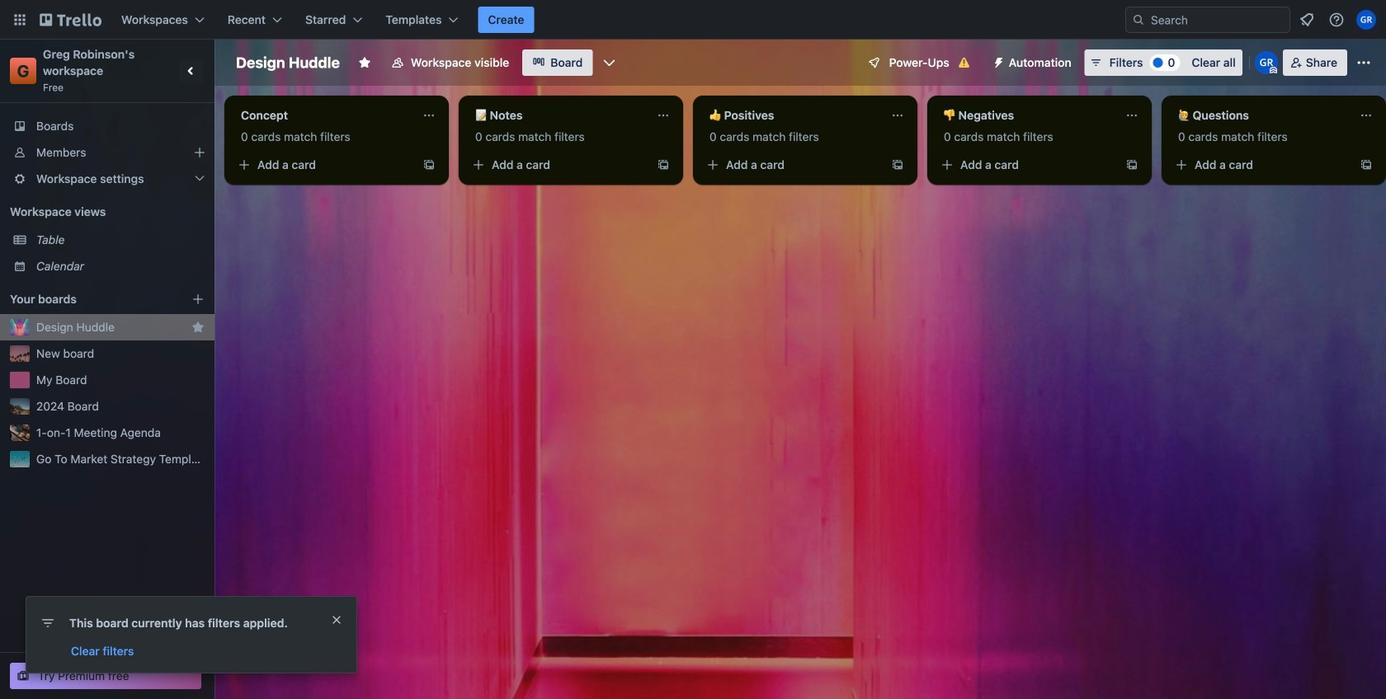 Task type: describe. For each thing, give the bounding box(es) containing it.
show menu image
[[1356, 54, 1372, 71]]

0 notifications image
[[1297, 10, 1317, 30]]

Search field
[[1146, 8, 1290, 31]]

2 create from template… image from the left
[[891, 158, 905, 172]]

your boards with 6 items element
[[10, 290, 167, 309]]

add board image
[[191, 293, 205, 306]]

starred icon image
[[191, 321, 205, 334]]

greg robinson (gregrobinson96) image
[[1357, 10, 1377, 30]]

Board name text field
[[228, 50, 348, 76]]

sm image
[[986, 50, 1009, 73]]

customize views image
[[601, 54, 618, 71]]



Task type: locate. For each thing, give the bounding box(es) containing it.
2 horizontal spatial create from template… image
[[1360, 158, 1373, 172]]

greg robinson (gregrobinson96) image
[[1255, 51, 1278, 74]]

this member is an admin of this board. image
[[1270, 67, 1277, 74]]

1 horizontal spatial create from template… image
[[891, 158, 905, 172]]

dismiss flag image
[[330, 614, 343, 627]]

None text field
[[231, 102, 416, 129], [465, 102, 650, 129], [231, 102, 416, 129], [465, 102, 650, 129]]

3 create from template… image from the left
[[1360, 158, 1373, 172]]

open information menu image
[[1329, 12, 1345, 28]]

primary element
[[0, 0, 1387, 40]]

2 create from template… image from the left
[[1126, 158, 1139, 172]]

None text field
[[700, 102, 885, 129], [934, 102, 1119, 129], [1169, 102, 1353, 129], [700, 102, 885, 129], [934, 102, 1119, 129], [1169, 102, 1353, 129]]

create from template… image
[[657, 158, 670, 172], [1126, 158, 1139, 172], [1360, 158, 1373, 172]]

back to home image
[[40, 7, 102, 33]]

create from template… image
[[423, 158, 436, 172], [891, 158, 905, 172]]

1 horizontal spatial create from template… image
[[1126, 158, 1139, 172]]

0 horizontal spatial create from template… image
[[657, 158, 670, 172]]

0 horizontal spatial create from template… image
[[423, 158, 436, 172]]

1 create from template… image from the left
[[423, 158, 436, 172]]

alert
[[26, 598, 357, 673]]

star or unstar board image
[[358, 56, 371, 69]]

workspace navigation collapse icon image
[[180, 59, 203, 83]]

search image
[[1132, 13, 1146, 26]]

1 create from template… image from the left
[[657, 158, 670, 172]]



Task type: vqa. For each thing, say whether or not it's contained in the screenshot.
right Greg Robinson (gregrobinson96) IMAGE
yes



